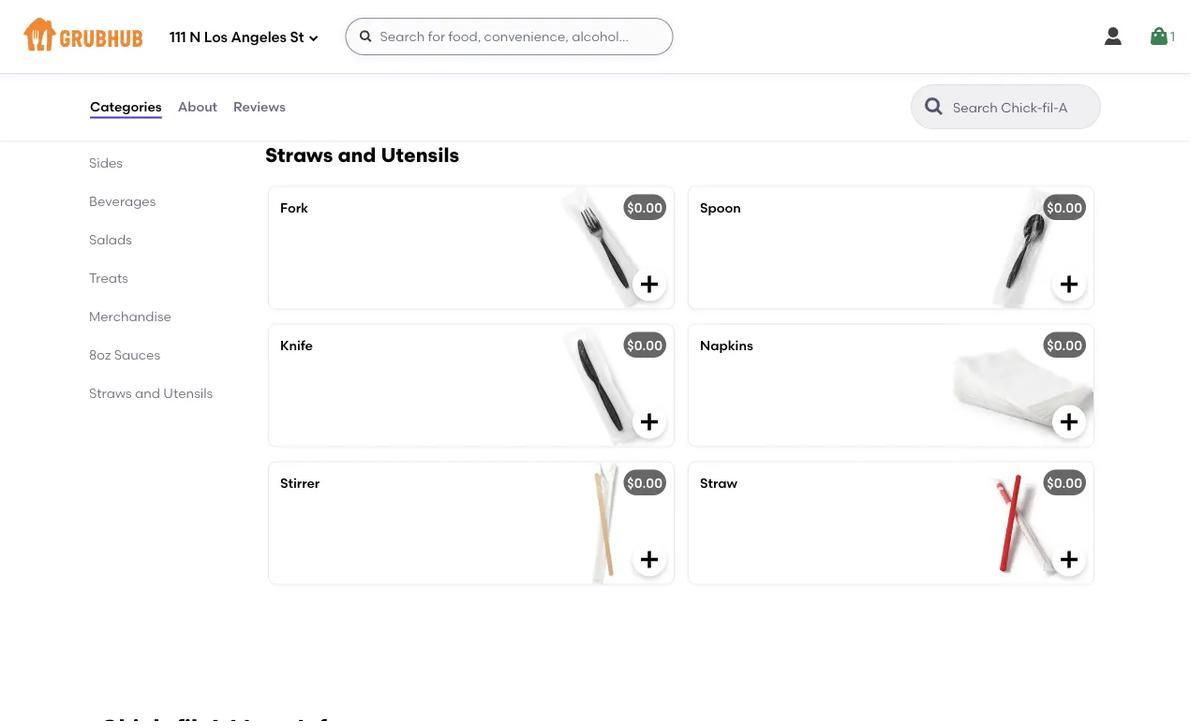 Task type: describe. For each thing, give the bounding box(es) containing it.
svg image for fork
[[638, 273, 661, 296]]

angeles
[[231, 29, 287, 46]]

fork
[[280, 200, 308, 216]]

an
[[280, 22, 298, 38]]

categories
[[90, 99, 162, 115]]

111
[[170, 29, 186, 46]]

$0.00 for stirrer
[[628, 475, 663, 491]]

0 horizontal spatial with
[[348, 79, 375, 95]]

1 horizontal spatial the
[[422, 41, 443, 57]]

stirrer image
[[533, 463, 674, 585]]

straw
[[700, 475, 738, 491]]

svg image for knife
[[638, 411, 661, 434]]

1 button
[[1148, 20, 1176, 53]]

utensils inside straws and utensils 'tab'
[[163, 386, 213, 402]]

spoon
[[700, 200, 741, 216]]

8-
[[301, 22, 314, 38]]

8oz honey mustard sauce image
[[533, 0, 674, 105]]

ounce,
[[314, 22, 358, 38]]

breakfast tab
[[89, 76, 220, 96]]

sweetness
[[402, 79, 468, 95]]

napkins
[[700, 338, 754, 353]]

1
[[1171, 28, 1176, 44]]

and inside straws and utensils 'tab'
[[135, 386, 160, 402]]

spices
[[420, 60, 460, 76]]

napkins image
[[953, 325, 1094, 447]]

stirrer
[[280, 475, 320, 491]]

breakfast
[[89, 78, 151, 94]]

8oz sauces tab
[[89, 346, 220, 365]]

salads
[[89, 232, 132, 248]]

$0.00 for knife
[[628, 338, 663, 353]]

search icon image
[[923, 96, 946, 118]]

svg image for straw
[[1058, 549, 1081, 571]]

beverages tab
[[89, 192, 220, 211]]

n
[[190, 29, 201, 46]]

about button
[[177, 73, 218, 141]]

sauce
[[351, 41, 389, 57]]

sauces
[[114, 347, 160, 363]]

1 vertical spatial the
[[378, 79, 399, 95]]

los
[[204, 29, 228, 46]]

knife
[[280, 338, 313, 353]]

straw image
[[953, 463, 1094, 585]]

8oz sauces
[[89, 347, 160, 363]]

entrées tab
[[89, 115, 220, 135]]

about
[[178, 99, 218, 115]]

2 vertical spatial of
[[471, 79, 483, 95]]

merchandise
[[89, 309, 171, 325]]

beverages
[[89, 194, 156, 210]]

8oz
[[89, 347, 111, 363]]

svg image inside main navigation navigation
[[308, 32, 319, 44]]



Task type: vqa. For each thing, say whether or not it's contained in the screenshot.
top "with"
yes



Task type: locate. For each thing, give the bounding box(es) containing it.
with down mustard
[[348, 79, 375, 95]]

of down the savory
[[319, 60, 332, 76]]

an 8-ounce, squeezable bottle of this savory sauce with the robust flavor of mustard and spices combined with the sweetness of honey.
[[280, 22, 490, 114]]

Search Chick-fil-A search field
[[952, 98, 1095, 116]]

salads tab
[[89, 230, 220, 250]]

straws and utensils tab
[[89, 384, 220, 404]]

1 vertical spatial with
[[348, 79, 375, 95]]

and down combined
[[338, 143, 376, 167]]

mustard
[[335, 60, 389, 76]]

$0.00 for spoon
[[1047, 200, 1083, 216]]

squeezable
[[361, 22, 433, 38]]

$0.00
[[628, 200, 663, 216], [1047, 200, 1083, 216], [628, 338, 663, 353], [1047, 338, 1083, 353], [628, 475, 663, 491], [1047, 475, 1083, 491]]

1 horizontal spatial with
[[392, 41, 419, 57]]

straws down honey.
[[265, 143, 333, 167]]

utensils down sweetness
[[381, 143, 460, 167]]

1 horizontal spatial utensils
[[381, 143, 460, 167]]

straws and utensils down honey.
[[265, 143, 460, 167]]

and left spices
[[392, 60, 417, 76]]

the up spices
[[422, 41, 443, 57]]

sides
[[89, 155, 123, 171]]

and
[[392, 60, 417, 76], [338, 143, 376, 167], [135, 386, 160, 402]]

2 vertical spatial and
[[135, 386, 160, 402]]

flavor
[[280, 60, 316, 76]]

0 vertical spatial with
[[392, 41, 419, 57]]

utensils down 8oz sauces tab
[[163, 386, 213, 402]]

bottle
[[436, 22, 474, 38]]

robust
[[446, 41, 486, 57]]

reviews
[[233, 99, 286, 115]]

0 vertical spatial straws
[[265, 143, 333, 167]]

straws down 8oz
[[89, 386, 132, 402]]

0 horizontal spatial straws and utensils
[[89, 386, 213, 402]]

straws and utensils
[[265, 143, 460, 167], [89, 386, 213, 402]]

with
[[392, 41, 419, 57], [348, 79, 375, 95]]

categories button
[[89, 73, 163, 141]]

2 horizontal spatial and
[[392, 60, 417, 76]]

treats
[[89, 271, 128, 286]]

0 vertical spatial straws and utensils
[[265, 143, 460, 167]]

straws and utensils down 8oz sauces tab
[[89, 386, 213, 402]]

svg image
[[1102, 25, 1125, 48], [1148, 25, 1171, 48], [359, 29, 374, 44], [638, 69, 661, 91], [1058, 273, 1081, 296], [638, 549, 661, 571]]

merchandise tab
[[89, 307, 220, 327]]

1 vertical spatial straws
[[89, 386, 132, 402]]

treats tab
[[89, 269, 220, 288]]

1 vertical spatial straws and utensils
[[89, 386, 213, 402]]

1 vertical spatial utensils
[[163, 386, 213, 402]]

1 vertical spatial of
[[319, 60, 332, 76]]

$0.00 for napkins
[[1047, 338, 1083, 353]]

0 vertical spatial utensils
[[381, 143, 460, 167]]

straws
[[265, 143, 333, 167], [89, 386, 132, 402]]

utensils
[[381, 143, 460, 167], [163, 386, 213, 402]]

with down squeezable
[[392, 41, 419, 57]]

0 vertical spatial and
[[392, 60, 417, 76]]

svg image for napkins
[[1058, 411, 1081, 434]]

and inside 'an 8-ounce, squeezable bottle of this savory sauce with the robust flavor of mustard and spices combined with the sweetness of honey.'
[[392, 60, 417, 76]]

0 horizontal spatial and
[[135, 386, 160, 402]]

0 vertical spatial the
[[422, 41, 443, 57]]

of up robust
[[477, 22, 490, 38]]

$0.00 for fork
[[628, 200, 663, 216]]

0 horizontal spatial straws
[[89, 386, 132, 402]]

entrées
[[89, 117, 136, 133]]

this
[[280, 41, 303, 57]]

savory
[[306, 41, 347, 57]]

the down mustard
[[378, 79, 399, 95]]

reviews button
[[233, 73, 287, 141]]

svg image
[[308, 32, 319, 44], [638, 273, 661, 296], [638, 411, 661, 434], [1058, 411, 1081, 434], [1058, 549, 1081, 571]]

of
[[477, 22, 490, 38], [319, 60, 332, 76], [471, 79, 483, 95]]

of down robust
[[471, 79, 483, 95]]

an 8-ounce, squeezable bottle of this savory sauce with the robust flavor of mustard and spices combined with the sweetness of honey. button
[[269, 0, 674, 114]]

0 horizontal spatial utensils
[[163, 386, 213, 402]]

Search for food, convenience, alcohol... search field
[[345, 18, 674, 55]]

1 horizontal spatial and
[[338, 143, 376, 167]]

1 horizontal spatial straws
[[265, 143, 333, 167]]

$0.00 for straw
[[1047, 475, 1083, 491]]

honey.
[[280, 98, 322, 114]]

svg image inside 1 button
[[1148, 25, 1171, 48]]

sides tab
[[89, 153, 220, 173]]

the
[[422, 41, 443, 57], [378, 79, 399, 95]]

straws and utensils inside straws and utensils 'tab'
[[89, 386, 213, 402]]

straws inside 'tab'
[[89, 386, 132, 402]]

fork image
[[533, 187, 674, 309]]

st
[[290, 29, 304, 46]]

0 vertical spatial of
[[477, 22, 490, 38]]

111 n los angeles st
[[170, 29, 304, 46]]

combined
[[280, 79, 345, 95]]

spoon image
[[953, 187, 1094, 309]]

knife image
[[533, 325, 674, 447]]

and down 8oz sauces tab
[[135, 386, 160, 402]]

1 horizontal spatial straws and utensils
[[265, 143, 460, 167]]

main navigation navigation
[[0, 0, 1191, 73]]

1 vertical spatial and
[[338, 143, 376, 167]]

0 horizontal spatial the
[[378, 79, 399, 95]]



